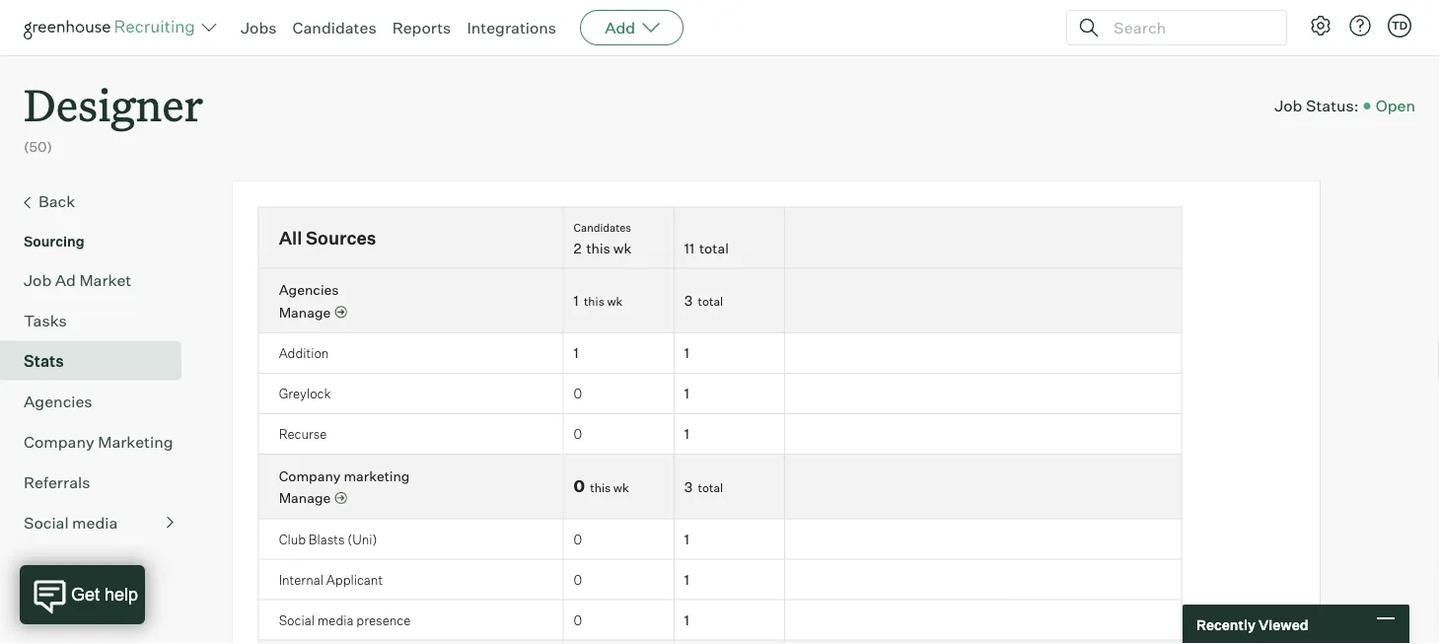 Task type: locate. For each thing, give the bounding box(es) containing it.
agencies
[[279, 281, 339, 299], [24, 391, 92, 411]]

jobs
[[241, 18, 277, 37]]

3
[[685, 292, 693, 309], [685, 478, 693, 495]]

0 horizontal spatial job
[[24, 270, 52, 290]]

company
[[24, 432, 94, 452], [279, 467, 341, 485]]

0 vertical spatial 3 link
[[685, 292, 693, 309]]

media down internal applicant
[[317, 612, 354, 628]]

1 vertical spatial company
[[279, 467, 341, 485]]

0 horizontal spatial agencies
[[24, 391, 92, 411]]

1 vertical spatial wk
[[607, 294, 623, 309]]

candidates
[[293, 18, 377, 37], [574, 221, 632, 234]]

0 horizontal spatial agencies link
[[24, 389, 174, 413]]

agencies link down all
[[279, 281, 339, 299]]

3 total
[[685, 292, 724, 309], [685, 478, 724, 495]]

agencies link up company marketing link at the left bottom
[[24, 389, 174, 413]]

designer
[[24, 75, 203, 133]]

sources
[[306, 227, 376, 249]]

internal
[[279, 572, 324, 588]]

1 link for social media presence
[[685, 611, 690, 629]]

agencies down all
[[279, 281, 339, 299]]

manage link for 1
[[279, 303, 347, 322]]

agencies link
[[279, 281, 339, 299], [24, 389, 174, 413]]

this for 0
[[590, 480, 611, 495]]

6 0 from the top
[[574, 612, 582, 628]]

club
[[279, 531, 306, 547]]

tasks
[[24, 311, 67, 330]]

0 vertical spatial 3
[[685, 292, 693, 309]]

viewed
[[1259, 616, 1309, 633]]

1 3 total from the top
[[685, 292, 724, 309]]

2 3 from the top
[[685, 478, 693, 495]]

0 vertical spatial social
[[24, 513, 69, 533]]

3 link down the 11
[[685, 292, 693, 309]]

wk inside 0 this wk
[[614, 480, 629, 495]]

agencies down stats
[[24, 391, 92, 411]]

1 horizontal spatial media
[[317, 612, 354, 628]]

total
[[700, 239, 729, 257], [698, 294, 724, 309], [698, 480, 724, 495]]

0 vertical spatial manage
[[279, 304, 331, 321]]

agencies for agencies manage
[[279, 281, 339, 299]]

0 horizontal spatial candidates
[[293, 18, 377, 37]]

1 vertical spatial candidates
[[574, 221, 632, 234]]

company for company marketing
[[24, 432, 94, 452]]

0 vertical spatial job
[[1275, 96, 1303, 116]]

1 vertical spatial job
[[24, 270, 52, 290]]

0 vertical spatial this
[[587, 239, 611, 257]]

recurse
[[279, 426, 327, 442]]

3 total for 1
[[685, 292, 724, 309]]

referrals link
[[24, 470, 174, 494]]

0 vertical spatial company
[[24, 432, 94, 452]]

wk for 0
[[614, 480, 629, 495]]

0 this wk
[[574, 476, 629, 496]]

0 vertical spatial 3 total
[[685, 292, 724, 309]]

3 right 0 this wk
[[685, 478, 693, 495]]

candidates right jobs
[[293, 18, 377, 37]]

1 horizontal spatial candidates
[[574, 221, 632, 234]]

manage inside company marketing manage
[[279, 490, 331, 507]]

1
[[574, 292, 579, 309], [574, 345, 579, 362], [685, 345, 690, 362], [685, 385, 690, 402], [685, 425, 690, 443], [685, 531, 690, 548], [685, 571, 690, 588], [685, 611, 690, 629]]

1 for greylock
[[685, 385, 690, 402]]

manage
[[279, 304, 331, 321], [279, 490, 331, 507]]

1 horizontal spatial agencies
[[279, 281, 339, 299]]

0 vertical spatial total
[[700, 239, 729, 257]]

1 vertical spatial 3 link
[[685, 478, 693, 495]]

job left status:
[[1275, 96, 1303, 116]]

0 vertical spatial media
[[72, 513, 118, 533]]

3 link right 0 this wk
[[685, 478, 693, 495]]

1 vertical spatial agencies
[[24, 391, 92, 411]]

3 total for 0
[[685, 478, 724, 495]]

1 manage from the top
[[279, 304, 331, 321]]

company up referrals
[[24, 432, 94, 452]]

2 vertical spatial total
[[698, 480, 724, 495]]

2 0 from the top
[[574, 426, 582, 442]]

marketing
[[344, 467, 410, 485]]

company inside company marketing manage
[[279, 467, 341, 485]]

agencies for agencies
[[24, 391, 92, 411]]

manage up club
[[279, 490, 331, 507]]

manage up addition
[[279, 304, 331, 321]]

1 vertical spatial manage
[[279, 490, 331, 507]]

1 for club blasts (uni)
[[685, 531, 690, 548]]

job status:
[[1275, 96, 1359, 116]]

1 link for addition
[[685, 345, 690, 362]]

social media presence
[[279, 612, 411, 628]]

0 vertical spatial agencies
[[279, 281, 339, 299]]

3 for 0
[[685, 478, 693, 495]]

total for candidates
[[700, 239, 729, 257]]

2 vertical spatial this
[[590, 480, 611, 495]]

recently
[[1197, 616, 1256, 633]]

marketing
[[98, 432, 173, 452]]

job
[[1275, 96, 1303, 116], [24, 270, 52, 290]]

2 manage from the top
[[279, 490, 331, 507]]

this inside 0 this wk
[[590, 480, 611, 495]]

blasts
[[309, 531, 345, 547]]

wk inside 1 this wk
[[607, 294, 623, 309]]

0 for club blasts (uni)
[[574, 531, 582, 547]]

1 vertical spatial agencies link
[[24, 389, 174, 413]]

0 vertical spatial candidates
[[293, 18, 377, 37]]

company marketing
[[24, 432, 173, 452]]

1 vertical spatial total
[[698, 294, 724, 309]]

1 vertical spatial 3
[[685, 478, 693, 495]]

3 link
[[685, 292, 693, 309], [685, 478, 693, 495]]

1 0 from the top
[[574, 386, 582, 402]]

2 manage link from the top
[[279, 489, 347, 508]]

candidates inside candidates 2 this wk
[[574, 221, 632, 234]]

company for company marketing manage
[[279, 467, 341, 485]]

td
[[1392, 19, 1408, 32]]

1 vertical spatial media
[[317, 612, 354, 628]]

1 link for internal applicant
[[685, 571, 690, 588]]

sourcing
[[24, 233, 84, 250]]

media down the referrals link
[[72, 513, 118, 533]]

candidates up the 2 link
[[574, 221, 632, 234]]

1 vertical spatial social
[[279, 612, 315, 628]]

back
[[38, 191, 75, 211]]

2 link
[[574, 239, 582, 257]]

integrations
[[467, 18, 557, 37]]

0 for social media presence
[[574, 612, 582, 628]]

0 for greylock
[[574, 386, 582, 402]]

all sources
[[279, 227, 376, 249]]

1 vertical spatial this
[[584, 294, 605, 309]]

1 horizontal spatial job
[[1275, 96, 1303, 116]]

open
[[1376, 96, 1416, 116]]

job for job status:
[[1275, 96, 1303, 116]]

this inside candidates 2 this wk
[[587, 239, 611, 257]]

this inside 1 this wk
[[584, 294, 605, 309]]

2 3 link from the top
[[685, 478, 693, 495]]

job left ad
[[24, 270, 52, 290]]

ad
[[55, 270, 76, 290]]

media
[[72, 513, 118, 533], [317, 612, 354, 628]]

1 horizontal spatial company
[[279, 467, 341, 485]]

3 0 from the top
[[574, 476, 585, 496]]

reports
[[392, 18, 451, 37]]

manage link up addition
[[279, 303, 347, 322]]

1 3 from the top
[[685, 292, 693, 309]]

0 horizontal spatial media
[[72, 513, 118, 533]]

0
[[574, 386, 582, 402], [574, 426, 582, 442], [574, 476, 585, 496], [574, 531, 582, 547], [574, 572, 582, 588], [574, 612, 582, 628]]

1 3 link from the top
[[685, 292, 693, 309]]

media for social media presence
[[317, 612, 354, 628]]

1 vertical spatial manage link
[[279, 489, 347, 508]]

social down referrals
[[24, 513, 69, 533]]

1 horizontal spatial agencies link
[[279, 281, 339, 299]]

social
[[24, 513, 69, 533], [279, 612, 315, 628]]

manage link
[[279, 303, 347, 322], [279, 489, 347, 508]]

11 total
[[685, 239, 729, 257]]

social down the internal
[[279, 612, 315, 628]]

5 0 from the top
[[574, 572, 582, 588]]

company marketing manage
[[279, 467, 410, 507]]

1 vertical spatial 3 total
[[685, 478, 724, 495]]

total for 0
[[698, 480, 724, 495]]

add button
[[580, 10, 684, 45]]

1 manage link from the top
[[279, 303, 347, 322]]

2 3 total from the top
[[685, 478, 724, 495]]

0 vertical spatial wk
[[614, 239, 632, 257]]

2 vertical spatial wk
[[614, 480, 629, 495]]

manage link down company marketing link
[[279, 489, 347, 508]]

0 vertical spatial agencies link
[[279, 281, 339, 299]]

reports link
[[392, 18, 451, 37]]

1 for addition
[[685, 345, 690, 362]]

wk
[[614, 239, 632, 257], [607, 294, 623, 309], [614, 480, 629, 495]]

1 horizontal spatial social
[[279, 612, 315, 628]]

0 vertical spatial manage link
[[279, 303, 347, 322]]

configure image
[[1309, 14, 1333, 37]]

1 this wk
[[574, 292, 623, 309]]

4 0 from the top
[[574, 531, 582, 547]]

0 horizontal spatial social
[[24, 513, 69, 533]]

1 link
[[574, 292, 579, 309], [574, 345, 579, 362], [685, 345, 690, 362], [685, 385, 690, 402], [685, 425, 690, 443], [685, 531, 690, 548], [685, 571, 690, 588], [685, 611, 690, 629]]

company down recurse
[[279, 467, 341, 485]]

(50)
[[24, 138, 52, 156]]

this
[[587, 239, 611, 257], [584, 294, 605, 309], [590, 480, 611, 495]]

0 horizontal spatial company
[[24, 432, 94, 452]]

3 down the 11
[[685, 292, 693, 309]]

Search text field
[[1109, 13, 1269, 42]]

candidates for candidates 2 this wk
[[574, 221, 632, 234]]



Task type: describe. For each thing, give the bounding box(es) containing it.
designer (50)
[[24, 75, 203, 156]]

social for social media
[[24, 513, 69, 533]]

job ad market
[[24, 270, 131, 290]]

all
[[279, 227, 302, 249]]

stats link
[[24, 349, 174, 373]]

td button
[[1388, 14, 1412, 37]]

referrals
[[24, 472, 90, 492]]

company marketing link
[[24, 430, 174, 454]]

social media
[[24, 513, 118, 533]]

designer link
[[24, 55, 203, 137]]

presence
[[357, 612, 411, 628]]

social media link
[[24, 511, 174, 534]]

status:
[[1306, 96, 1359, 116]]

add
[[605, 18, 636, 37]]

candidates link
[[293, 18, 377, 37]]

back link
[[24, 189, 174, 215]]

candidates 2 this wk
[[574, 221, 632, 257]]

this for 1
[[584, 294, 605, 309]]

2
[[574, 239, 582, 257]]

job for job ad market
[[24, 270, 52, 290]]

integrations link
[[467, 18, 557, 37]]

greylock
[[279, 386, 331, 402]]

td button
[[1384, 10, 1416, 41]]

addition
[[279, 345, 329, 361]]

agencies manage
[[279, 281, 339, 321]]

11
[[685, 239, 695, 257]]

tasks link
[[24, 309, 174, 332]]

(uni)
[[348, 531, 377, 547]]

job ad market link
[[24, 268, 174, 292]]

1 link for recurse
[[685, 425, 690, 443]]

manage link for 0
[[279, 489, 347, 508]]

1 for recurse
[[685, 425, 690, 443]]

club blasts (uni)
[[279, 531, 377, 547]]

candidates for candidates
[[293, 18, 377, 37]]

internal applicant
[[279, 572, 383, 588]]

1 link for greylock
[[685, 385, 690, 402]]

media for social media
[[72, 513, 118, 533]]

wk inside candidates 2 this wk
[[614, 239, 632, 257]]

recently viewed
[[1197, 616, 1309, 633]]

greenhouse recruiting image
[[24, 16, 201, 39]]

3 link for 0
[[685, 478, 693, 495]]

social for social media presence
[[279, 612, 315, 628]]

1 link for club blasts (uni)
[[685, 531, 690, 548]]

jobs link
[[241, 18, 277, 37]]

3 link for 1
[[685, 292, 693, 309]]

wk for 1
[[607, 294, 623, 309]]

11 link
[[685, 239, 695, 257]]

stats
[[24, 351, 64, 371]]

3 for 1
[[685, 292, 693, 309]]

company marketing link
[[279, 467, 410, 485]]

market
[[79, 270, 131, 290]]

0 for internal applicant
[[574, 572, 582, 588]]

applicant
[[326, 572, 383, 588]]

0 for recurse
[[574, 426, 582, 442]]

1 for social media presence
[[685, 611, 690, 629]]

1 for internal applicant
[[685, 571, 690, 588]]

manage inside agencies manage
[[279, 304, 331, 321]]



Task type: vqa. For each thing, say whether or not it's contained in the screenshot.
Company to the top
yes



